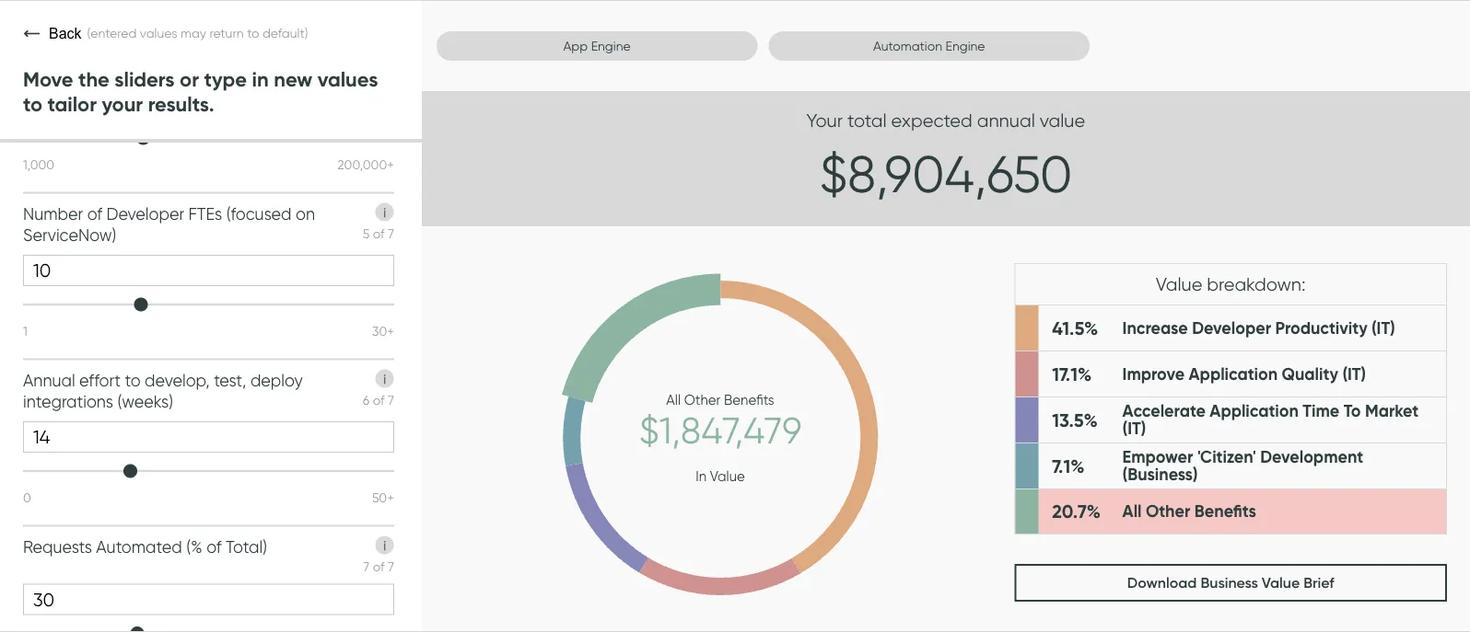 Task type: locate. For each thing, give the bounding box(es) containing it.
(it)
[[1372, 318, 1396, 338], [1343, 364, 1366, 385], [1123, 419, 1146, 439]]

engine
[[591, 38, 631, 54], [946, 38, 985, 54]]

1 horizontal spatial all
[[1123, 502, 1142, 522]]

of for number of developer ftes (focused on servicenow)
[[373, 227, 385, 242]]

0 horizontal spatial engine
[[591, 38, 631, 54]]

of up 'servicenow)'
[[87, 204, 102, 224]]

other down "(business)"
[[1146, 502, 1191, 522]]

0 horizontal spatial (it)
[[1123, 419, 1146, 439]]

0 vertical spatial all
[[666, 392, 681, 409]]

1 horizontal spatial values
[[318, 66, 378, 91]]

number of developer ftes (focused on servicenow)
[[23, 204, 315, 246]]

1 horizontal spatial developer
[[1192, 318, 1271, 338]]

automated
[[96, 537, 182, 558]]

other for all other benefits
[[1146, 502, 1191, 522]]

1 vertical spatial values
[[318, 66, 378, 91]]

None button
[[21, 23, 87, 44], [1015, 565, 1447, 602], [21, 23, 87, 44], [1015, 565, 1447, 602]]

2 horizontal spatial (it)
[[1372, 318, 1396, 338]]

productivity
[[1276, 318, 1368, 338]]

0 horizontal spatial all
[[666, 392, 681, 409]]

5
[[363, 227, 370, 242]]

benefits
[[724, 392, 775, 409], [1195, 502, 1256, 522]]

application for 13.5%
[[1210, 401, 1299, 422]]

2 vertical spatial i
[[384, 538, 386, 554]]

(it) up the 'to'
[[1343, 364, 1366, 385]]

2 engine from the left
[[946, 38, 985, 54]]

benefits inside "all other benefits $1,847,479"
[[724, 392, 775, 409]]

return
[[210, 26, 244, 41]]

1
[[23, 324, 27, 340]]

increase developer productivity (it)
[[1123, 318, 1396, 338]]

improve
[[1123, 364, 1185, 385]]

of right 6
[[373, 393, 385, 409]]

1 vertical spatial i
[[384, 372, 386, 387]]

all for all other benefits $1,847,479
[[666, 392, 681, 409]]

1 horizontal spatial (it)
[[1343, 364, 1366, 385]]

accelerate application time to market (it)
[[1123, 401, 1419, 439]]

requests automated (% of total)
[[23, 537, 267, 558]]

to inside annual effort to develop, test, deploy integrations (weeks)
[[125, 371, 141, 391]]

None text field
[[23, 423, 394, 454]]

1 vertical spatial to
[[23, 91, 42, 117]]

app
[[563, 38, 588, 54]]

41.5%
[[1052, 317, 1098, 340]]

application inside accelerate application time to market (it)
[[1210, 401, 1299, 422]]

deploy
[[250, 371, 303, 391]]

value breakdown:
[[1156, 274, 1306, 296]]

(entered values may return to default)
[[87, 26, 308, 41]]

to up (weeks)
[[125, 371, 141, 391]]

1 vertical spatial (it)
[[1343, 364, 1366, 385]]

value right 'in'
[[710, 468, 745, 486]]

0 vertical spatial (it)
[[1372, 318, 1396, 338]]

automation engine
[[873, 38, 985, 54]]

2 vertical spatial to
[[125, 371, 141, 391]]

0 vertical spatial application
[[1189, 364, 1278, 385]]

all other benefits $1,847,479
[[639, 392, 802, 454]]

of inside the i 6 of 7
[[373, 393, 385, 409]]

development
[[1260, 447, 1364, 468]]

2 vertical spatial (it)
[[1123, 419, 1146, 439]]

engine for app engine
[[591, 38, 631, 54]]

application
[[1189, 364, 1278, 385], [1210, 401, 1299, 422]]

other for all other benefits $1,847,479
[[684, 392, 721, 409]]

engine right app at left top
[[591, 38, 631, 54]]

0 horizontal spatial to
[[23, 91, 42, 117]]

1 vertical spatial other
[[1146, 502, 1191, 522]]

benefits for all other benefits
[[1195, 502, 1256, 522]]

expected
[[891, 110, 973, 132]]

developer
[[106, 204, 184, 224], [1192, 318, 1271, 338]]

0 horizontal spatial developer
[[106, 204, 184, 224]]

(business)
[[1123, 465, 1198, 486]]

(focused
[[226, 204, 292, 224]]

application down increase developer productivity (it)
[[1189, 364, 1278, 385]]

values
[[140, 26, 177, 41], [318, 66, 378, 91]]

of inside i 5 of 7
[[373, 227, 385, 242]]

move the sliders or type in new values to tailor your results.
[[23, 66, 378, 117]]

of for requests automated (% of total)
[[373, 560, 385, 576]]

in
[[252, 66, 269, 91]]

0 horizontal spatial benefits
[[724, 392, 775, 409]]

of down 50+ at the left bottom of page
[[373, 560, 385, 576]]

to
[[1344, 401, 1361, 422]]

values inside move the sliders or type in new values to tailor your results.
[[318, 66, 378, 91]]

annual
[[23, 371, 75, 391]]

developer down value breakdown:
[[1192, 318, 1271, 338]]

all
[[666, 392, 681, 409], [1123, 502, 1142, 522]]

breakdown:
[[1207, 274, 1306, 296]]

17.1%
[[1052, 363, 1092, 386]]

'citizen'
[[1198, 447, 1256, 468]]

i down 50+ at the left bottom of page
[[384, 538, 386, 554]]

or
[[180, 66, 199, 91]]

engine right automation at the top right of page
[[946, 38, 985, 54]]

i inside the i 6 of 7
[[384, 372, 386, 387]]

7 for requests automated (% of total)
[[388, 560, 394, 576]]

all for all other benefits
[[1123, 502, 1142, 522]]

None text field
[[23, 256, 394, 287], [23, 585, 394, 616], [23, 256, 394, 287], [23, 585, 394, 616]]

1 vertical spatial application
[[1210, 401, 1299, 422]]

1 i from the top
[[384, 205, 386, 221]]

of
[[87, 204, 102, 224], [373, 227, 385, 242], [373, 393, 385, 409], [207, 537, 222, 558], [373, 560, 385, 576]]

total)
[[226, 537, 267, 558]]

i for on
[[384, 205, 386, 221]]

values left may
[[140, 26, 177, 41]]

other
[[684, 392, 721, 409], [1146, 502, 1191, 522]]

(it) inside accelerate application time to market (it)
[[1123, 419, 1146, 439]]

other up 'in'
[[684, 392, 721, 409]]

0 vertical spatial benefits
[[724, 392, 775, 409]]

1 vertical spatial developer
[[1192, 318, 1271, 338]]

1 vertical spatial benefits
[[1195, 502, 1256, 522]]

i down '30+'
[[384, 372, 386, 387]]

of right the 5
[[373, 227, 385, 242]]

$1,847,479
[[639, 409, 802, 454]]

all inside "all other benefits $1,847,479"
[[666, 392, 681, 409]]

0 vertical spatial value
[[1156, 274, 1203, 296]]

in value
[[696, 468, 745, 486]]

on
[[296, 204, 315, 224]]

None range field
[[23, 130, 394, 148], [23, 296, 394, 315], [23, 463, 394, 482], [23, 625, 394, 633], [23, 130, 394, 148], [23, 296, 394, 315], [23, 463, 394, 482], [23, 625, 394, 633]]

0 vertical spatial developer
[[106, 204, 184, 224]]

1 horizontal spatial benefits
[[1195, 502, 1256, 522]]

(it) up empower
[[1123, 419, 1146, 439]]

develop,
[[145, 371, 210, 391]]

2 horizontal spatial to
[[247, 26, 259, 41]]

1 vertical spatial value
[[710, 468, 745, 486]]

values right 'new'
[[318, 66, 378, 91]]

50+
[[372, 491, 394, 507]]

developer left ftes
[[106, 204, 184, 224]]

i inside i 7 of 7
[[384, 538, 386, 554]]

0 vertical spatial other
[[684, 392, 721, 409]]

i inside i 5 of 7
[[384, 205, 386, 221]]

1 horizontal spatial to
[[125, 371, 141, 391]]

1 horizontal spatial engine
[[946, 38, 985, 54]]

0 horizontal spatial value
[[710, 468, 745, 486]]

6
[[363, 393, 370, 409]]

3 i from the top
[[384, 538, 386, 554]]

i for deploy
[[384, 372, 386, 387]]

1 vertical spatial all
[[1123, 502, 1142, 522]]

0 vertical spatial values
[[140, 26, 177, 41]]

(it) right productivity
[[1372, 318, 1396, 338]]

to inside move the sliders or type in new values to tailor your results.
[[23, 91, 42, 117]]

0 vertical spatial i
[[384, 205, 386, 221]]

7 inside the i 6 of 7
[[388, 393, 394, 409]]

other inside "all other benefits $1,847,479"
[[684, 392, 721, 409]]

2 i from the top
[[384, 372, 386, 387]]

7 inside i 5 of 7
[[388, 227, 394, 242]]

benefits up in value
[[724, 392, 775, 409]]

1 horizontal spatial other
[[1146, 502, 1191, 522]]

7
[[388, 227, 394, 242], [388, 393, 394, 409], [363, 560, 370, 576], [388, 560, 394, 576]]

of inside i 7 of 7
[[373, 560, 385, 576]]

to left tailor
[[23, 91, 42, 117]]

value
[[1156, 274, 1203, 296], [710, 468, 745, 486]]

of right the (%
[[207, 537, 222, 558]]

0 horizontal spatial other
[[684, 392, 721, 409]]

to right return
[[247, 26, 259, 41]]

sliders
[[115, 66, 175, 91]]

to
[[247, 26, 259, 41], [23, 91, 42, 117], [125, 371, 141, 391]]

move
[[23, 66, 73, 91]]

developer inside number of developer ftes (focused on servicenow)
[[106, 204, 184, 224]]

application down the improve application quality (it)
[[1210, 401, 1299, 422]]

i
[[384, 205, 386, 221], [384, 372, 386, 387], [384, 538, 386, 554]]

may
[[181, 26, 206, 41]]

1 engine from the left
[[591, 38, 631, 54]]

benefits down empower 'citizen' development (business) in the right of the page
[[1195, 502, 1256, 522]]

(weeks)
[[117, 392, 173, 413]]

value up the 'increase' at the right bottom of page
[[1156, 274, 1203, 296]]

i down "200,000+"
[[384, 205, 386, 221]]



Task type: describe. For each thing, give the bounding box(es) containing it.
market
[[1365, 401, 1419, 422]]

all other benefits
[[1123, 502, 1256, 522]]

increase
[[1123, 318, 1188, 338]]

application for 17.1%
[[1189, 364, 1278, 385]]

in
[[696, 468, 707, 486]]

(entered
[[87, 26, 137, 41]]

improve application quality (it)
[[1123, 364, 1366, 385]]

7 for annual effort to develop, test, deploy integrations (weeks)
[[388, 393, 394, 409]]

0
[[23, 491, 31, 507]]

tailor
[[47, 91, 97, 117]]

1,000
[[23, 158, 55, 173]]

number
[[23, 204, 83, 224]]

(it) for 17.1%
[[1343, 364, 1366, 385]]

effort
[[79, 371, 121, 391]]

new
[[274, 66, 312, 91]]

of inside number of developer ftes (focused on servicenow)
[[87, 204, 102, 224]]

i 6 of 7
[[363, 372, 394, 409]]

$8,904,650
[[820, 143, 1073, 206]]

13.5%
[[1052, 409, 1098, 432]]

default)
[[263, 26, 308, 41]]

your
[[807, 110, 843, 132]]

app engine
[[563, 38, 631, 54]]

quality
[[1282, 364, 1339, 385]]

type
[[204, 66, 247, 91]]

(it) for 41.5%
[[1372, 318, 1396, 338]]

test,
[[214, 371, 246, 391]]

1 horizontal spatial value
[[1156, 274, 1203, 296]]

engine for automation engine
[[946, 38, 985, 54]]

accelerate
[[1123, 401, 1206, 422]]

the
[[78, 66, 110, 91]]

0 vertical spatial to
[[247, 26, 259, 41]]

your
[[102, 91, 143, 117]]

benefits for all other benefits $1,847,479
[[724, 392, 775, 409]]

annual effort to develop, test, deploy integrations (weeks)
[[23, 371, 303, 413]]

total
[[848, 110, 887, 132]]

20.7%
[[1052, 501, 1101, 524]]

integrations
[[23, 392, 113, 413]]

annual
[[977, 110, 1035, 132]]

30+
[[372, 324, 394, 340]]

empower 'citizen' development (business)
[[1123, 447, 1364, 486]]

results.
[[148, 91, 214, 117]]

of for annual effort to develop, test, deploy integrations (weeks)
[[373, 393, 385, 409]]

i 7 of 7
[[363, 538, 394, 576]]

i 5 of 7
[[363, 205, 394, 242]]

(%
[[186, 537, 202, 558]]

your total expected annual value
[[807, 110, 1086, 132]]

servicenow)
[[23, 226, 116, 246]]

value
[[1040, 110, 1086, 132]]

ftes
[[188, 204, 222, 224]]

7.1%
[[1052, 455, 1085, 478]]

time
[[1303, 401, 1340, 422]]

requests
[[23, 537, 92, 558]]

200,000+
[[338, 158, 394, 173]]

7 for number of developer ftes (focused on servicenow)
[[388, 227, 394, 242]]

automation
[[873, 38, 943, 54]]

0 horizontal spatial values
[[140, 26, 177, 41]]

empower
[[1123, 447, 1194, 468]]



Task type: vqa. For each thing, say whether or not it's contained in the screenshot.
a
no



